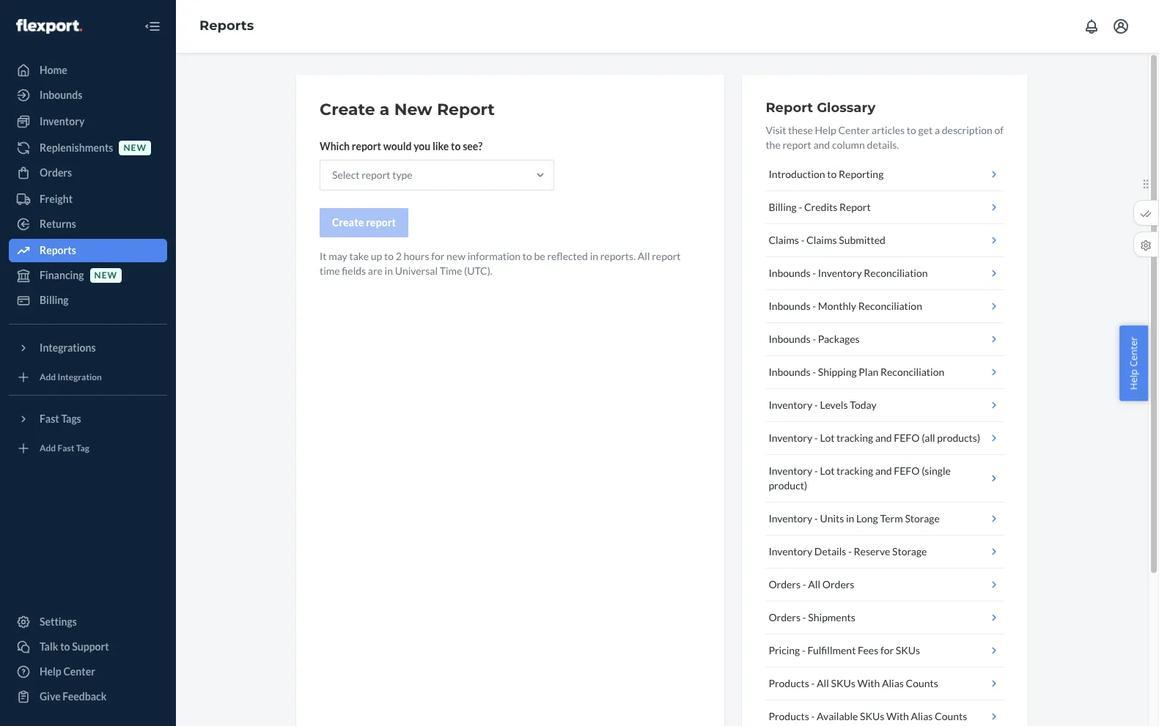 Task type: locate. For each thing, give the bounding box(es) containing it.
fast left tag
[[58, 443, 74, 454]]

billing for billing - credits report
[[769, 201, 797, 213]]

1 lot from the top
[[820, 432, 835, 444]]

products - available skus with alias counts button
[[766, 701, 1004, 727]]

0 horizontal spatial with
[[857, 677, 880, 690]]

1 horizontal spatial for
[[880, 644, 894, 657]]

all up the orders - shipments
[[808, 578, 820, 591]]

inbounds for inbounds - shipping plan reconciliation
[[769, 366, 811, 378]]

plan
[[859, 366, 879, 378]]

- left packages
[[812, 333, 816, 345]]

billing down financing
[[40, 294, 69, 306]]

report up up
[[366, 216, 396, 229]]

- left credits
[[799, 201, 802, 213]]

add down the 'fast tags'
[[40, 443, 56, 454]]

1 tracking from the top
[[837, 432, 873, 444]]

and
[[813, 139, 830, 151], [875, 432, 892, 444], [875, 465, 892, 477]]

all right reports.
[[638, 250, 650, 262]]

counts for products - available skus with alias counts
[[935, 710, 967, 723]]

help inside help center link
[[40, 666, 61, 678]]

tags
[[61, 413, 81, 425]]

report inside button
[[366, 216, 396, 229]]

tracking down today
[[837, 432, 873, 444]]

with
[[857, 677, 880, 690], [886, 710, 909, 723]]

lot down inventory - levels today
[[820, 432, 835, 444]]

fefo left (single
[[894, 465, 920, 477]]

which report would you like to see?
[[320, 140, 482, 152]]

1 vertical spatial help center
[[40, 666, 95, 678]]

report inside the it may take up to 2 hours for new information to be reflected in reports. all report time fields are in universal time (utc).
[[652, 250, 681, 262]]

center
[[838, 124, 870, 136], [1127, 337, 1140, 367], [63, 666, 95, 678]]

1 vertical spatial tracking
[[837, 465, 873, 477]]

for up the time
[[431, 250, 445, 262]]

orders - all orders
[[769, 578, 854, 591]]

- down fulfillment
[[811, 677, 815, 690]]

0 horizontal spatial skus
[[831, 677, 855, 690]]

all for orders
[[808, 578, 820, 591]]

integrations button
[[9, 337, 167, 360]]

inbounds down claims - claims submitted
[[769, 267, 811, 279]]

all down fulfillment
[[817, 677, 829, 690]]

1 vertical spatial new
[[447, 250, 466, 262]]

report for create report
[[366, 216, 396, 229]]

for right fees at bottom right
[[880, 644, 894, 657]]

2 vertical spatial help
[[40, 666, 61, 678]]

- for inventory - levels today
[[814, 399, 818, 411]]

orders up freight
[[40, 166, 72, 179]]

introduction
[[769, 168, 825, 180]]

fefo inside inventory - lot tracking and fefo (single product)
[[894, 465, 920, 477]]

0 vertical spatial center
[[838, 124, 870, 136]]

0 horizontal spatial billing
[[40, 294, 69, 306]]

2 add from the top
[[40, 443, 56, 454]]

1 horizontal spatial billing
[[769, 201, 797, 213]]

add left integration
[[40, 372, 56, 383]]

products
[[769, 677, 809, 690], [769, 710, 809, 723]]

0 vertical spatial new
[[123, 143, 147, 154]]

1 horizontal spatial reports link
[[199, 18, 254, 34]]

tracking down inventory - lot tracking and fefo (all products)
[[837, 465, 873, 477]]

1 vertical spatial add
[[40, 443, 56, 454]]

report down reporting
[[839, 201, 871, 213]]

0 vertical spatial help center
[[1127, 337, 1140, 390]]

0 vertical spatial add
[[40, 372, 56, 383]]

and down the inventory - levels today button
[[875, 432, 892, 444]]

report up the these
[[766, 100, 813, 116]]

0 vertical spatial skus
[[896, 644, 920, 657]]

1 vertical spatial lot
[[820, 465, 835, 477]]

inventory for inventory - units in long term storage
[[769, 512, 812, 525]]

levels
[[820, 399, 848, 411]]

2 vertical spatial reconciliation
[[880, 366, 944, 378]]

products down pricing
[[769, 677, 809, 690]]

center inside button
[[1127, 337, 1140, 367]]

in left "long"
[[846, 512, 854, 525]]

billing down introduction
[[769, 201, 797, 213]]

skus
[[896, 644, 920, 657], [831, 677, 855, 690], [860, 710, 884, 723]]

add fast tag
[[40, 443, 89, 454]]

1 vertical spatial fefo
[[894, 465, 920, 477]]

1 vertical spatial and
[[875, 432, 892, 444]]

report up see?
[[437, 100, 495, 120]]

fast tags
[[40, 413, 81, 425]]

- left shipping
[[812, 366, 816, 378]]

0 horizontal spatial a
[[380, 100, 390, 120]]

create up which
[[320, 100, 375, 120]]

and down inventory - lot tracking and fefo (all products) button
[[875, 465, 892, 477]]

billing for billing
[[40, 294, 69, 306]]

help inside the visit these help center articles to get a description of the report and column details.
[[815, 124, 836, 136]]

1 horizontal spatial help center
[[1127, 337, 1140, 390]]

returns link
[[9, 213, 167, 236]]

a
[[380, 100, 390, 120], [935, 124, 940, 136]]

reconciliation down inbounds - packages button on the right
[[880, 366, 944, 378]]

give feedback button
[[9, 685, 167, 709]]

0 vertical spatial reconciliation
[[864, 267, 928, 279]]

new up orders link
[[123, 143, 147, 154]]

inventory for inventory
[[40, 115, 85, 128]]

new up billing link
[[94, 270, 117, 281]]

reconciliation down claims - claims submitted button
[[864, 267, 928, 279]]

- left "units"
[[814, 512, 818, 525]]

fefo for (all
[[894, 432, 920, 444]]

and inside the visit these help center articles to get a description of the report and column details.
[[813, 139, 830, 151]]

inventory inside inventory link
[[40, 115, 85, 128]]

0 vertical spatial and
[[813, 139, 830, 151]]

report for select report type
[[362, 169, 390, 181]]

0 horizontal spatial help
[[40, 666, 61, 678]]

in left reports.
[[590, 250, 598, 262]]

report down the these
[[783, 139, 811, 151]]

available
[[817, 710, 858, 723]]

help center inside help center link
[[40, 666, 95, 678]]

inbounds down inbounds - packages
[[769, 366, 811, 378]]

a inside the visit these help center articles to get a description of the report and column details.
[[935, 124, 940, 136]]

to left 2 on the left top
[[384, 250, 394, 262]]

1 vertical spatial skus
[[831, 677, 855, 690]]

to left reporting
[[827, 168, 837, 180]]

which
[[320, 140, 350, 152]]

new
[[394, 100, 432, 120]]

pricing - fulfillment fees for skus
[[769, 644, 920, 657]]

2 horizontal spatial help
[[1127, 369, 1140, 390]]

- up the orders - shipments
[[803, 578, 806, 591]]

inventory inside inventory - units in long term storage button
[[769, 512, 812, 525]]

fast
[[40, 413, 59, 425], [58, 443, 74, 454]]

open account menu image
[[1112, 18, 1130, 35]]

and for inventory - lot tracking and fefo (single product)
[[875, 465, 892, 477]]

flexport logo image
[[16, 19, 82, 34]]

home
[[40, 64, 67, 76]]

glossary
[[817, 100, 876, 116]]

orders up the orders - shipments
[[769, 578, 801, 591]]

- for inbounds - packages
[[812, 333, 816, 345]]

today
[[850, 399, 877, 411]]

inbounds for inbounds
[[40, 89, 82, 101]]

0 vertical spatial with
[[857, 677, 880, 690]]

details.
[[867, 139, 899, 151]]

storage right term
[[905, 512, 940, 525]]

0 vertical spatial products
[[769, 677, 809, 690]]

orders
[[40, 166, 72, 179], [769, 578, 801, 591], [822, 578, 854, 591], [769, 611, 801, 624]]

2 vertical spatial center
[[63, 666, 95, 678]]

inbounds down "home"
[[40, 89, 82, 101]]

- for orders - shipments
[[803, 611, 806, 624]]

products)
[[937, 432, 980, 444]]

skus down products - all skus with alias counts button
[[860, 710, 884, 723]]

1 horizontal spatial center
[[838, 124, 870, 136]]

inventory inside inventory details - reserve storage "button"
[[769, 545, 812, 558]]

inventory for inventory details - reserve storage
[[769, 545, 812, 558]]

give feedback
[[40, 691, 107, 703]]

1 vertical spatial a
[[935, 124, 940, 136]]

inventory - levels today button
[[766, 389, 1004, 422]]

0 horizontal spatial reports link
[[9, 239, 167, 262]]

inbounds - packages
[[769, 333, 860, 345]]

inbounds for inbounds - monthly reconciliation
[[769, 300, 811, 312]]

0 horizontal spatial claims
[[769, 234, 799, 246]]

settings
[[40, 616, 77, 628]]

- inside button
[[812, 366, 816, 378]]

0 vertical spatial counts
[[906, 677, 938, 690]]

report for billing - credits report
[[839, 201, 871, 213]]

lot up "units"
[[820, 465, 835, 477]]

- right pricing
[[802, 644, 806, 657]]

inventory inside the inventory - levels today button
[[769, 399, 812, 411]]

reports link
[[199, 18, 254, 34], [9, 239, 167, 262]]

time
[[440, 265, 462, 277]]

- for products - available skus with alias counts
[[811, 710, 815, 723]]

a right "get"
[[935, 124, 940, 136]]

inventory up replenishments
[[40, 115, 85, 128]]

orders link
[[9, 161, 167, 185]]

1 vertical spatial storage
[[892, 545, 927, 558]]

add integration
[[40, 372, 102, 383]]

0 vertical spatial billing
[[769, 201, 797, 213]]

1 vertical spatial create
[[332, 216, 364, 229]]

tracking inside inventory - lot tracking and fefo (single product)
[[837, 465, 873, 477]]

1 vertical spatial center
[[1127, 337, 1140, 367]]

- down claims - claims submitted
[[812, 267, 816, 279]]

storage inside button
[[905, 512, 940, 525]]

with for all
[[857, 677, 880, 690]]

inventory up product)
[[769, 465, 812, 477]]

2 fefo from the top
[[894, 465, 920, 477]]

fast tags button
[[9, 408, 167, 431]]

open notifications image
[[1083, 18, 1100, 35]]

0 horizontal spatial help center
[[40, 666, 95, 678]]

(all
[[922, 432, 935, 444]]

- left monthly
[[812, 300, 816, 312]]

add integration link
[[9, 366, 167, 389]]

fefo left (all
[[894, 432, 920, 444]]

1 horizontal spatial in
[[590, 250, 598, 262]]

0 vertical spatial storage
[[905, 512, 940, 525]]

skus down pricing - fulfillment fees for skus
[[831, 677, 855, 690]]

replenishments
[[40, 141, 113, 154]]

1 vertical spatial reports link
[[9, 239, 167, 262]]

0 horizontal spatial reports
[[40, 244, 76, 257]]

claims down billing - credits report
[[769, 234, 799, 246]]

reports.
[[600, 250, 636, 262]]

1 vertical spatial alias
[[911, 710, 933, 723]]

create inside create report button
[[332, 216, 364, 229]]

0 vertical spatial fast
[[40, 413, 59, 425]]

1 horizontal spatial reports
[[199, 18, 254, 34]]

- inside inventory - lot tracking and fefo (single product)
[[814, 465, 818, 477]]

skus down orders - shipments button
[[896, 644, 920, 657]]

inventory inside inbounds - inventory reconciliation button
[[818, 267, 862, 279]]

reconciliation
[[864, 267, 928, 279], [858, 300, 922, 312], [880, 366, 944, 378]]

claims down credits
[[807, 234, 837, 246]]

- left available at the right bottom of page
[[811, 710, 815, 723]]

financing
[[40, 269, 84, 282]]

0 horizontal spatial new
[[94, 270, 117, 281]]

inventory down product)
[[769, 512, 812, 525]]

column
[[832, 139, 865, 151]]

1 horizontal spatial alias
[[911, 710, 933, 723]]

1 vertical spatial counts
[[935, 710, 967, 723]]

create report
[[332, 216, 396, 229]]

0 vertical spatial create
[[320, 100, 375, 120]]

0 vertical spatial tracking
[[837, 432, 873, 444]]

billing inside button
[[769, 201, 797, 213]]

2 vertical spatial in
[[846, 512, 854, 525]]

products left available at the right bottom of page
[[769, 710, 809, 723]]

2 vertical spatial all
[[817, 677, 829, 690]]

1 horizontal spatial new
[[123, 143, 147, 154]]

0 vertical spatial in
[[590, 250, 598, 262]]

new inside the it may take up to 2 hours for new information to be reflected in reports. all report time fields are in universal time (utc).
[[447, 250, 466, 262]]

inbounds - shipping plan reconciliation
[[769, 366, 944, 378]]

a left new
[[380, 100, 390, 120]]

all inside the it may take up to 2 hours for new information to be reflected in reports. all report time fields are in universal time (utc).
[[638, 250, 650, 262]]

0 vertical spatial reports
[[199, 18, 254, 34]]

center inside the visit these help center articles to get a description of the report and column details.
[[838, 124, 870, 136]]

lot inside inventory - lot tracking and fefo (single product)
[[820, 465, 835, 477]]

0 vertical spatial a
[[380, 100, 390, 120]]

introduction to reporting button
[[766, 158, 1004, 191]]

0 vertical spatial all
[[638, 250, 650, 262]]

1 vertical spatial help
[[1127, 369, 1140, 390]]

report right reports.
[[652, 250, 681, 262]]

universal
[[395, 265, 438, 277]]

2 claims from the left
[[807, 234, 837, 246]]

0 horizontal spatial alias
[[882, 677, 904, 690]]

storage right "reserve"
[[892, 545, 927, 558]]

1 products from the top
[[769, 677, 809, 690]]

reflected
[[547, 250, 588, 262]]

inventory inside inventory - lot tracking and fefo (single product)
[[769, 465, 812, 477]]

fast left tags
[[40, 413, 59, 425]]

inventory for inventory - lot tracking and fefo (single product)
[[769, 465, 812, 477]]

1 vertical spatial reconciliation
[[858, 300, 922, 312]]

and left column
[[813, 139, 830, 151]]

report up select report type
[[352, 140, 381, 152]]

settings link
[[9, 611, 167, 634]]

report for which report would you like to see?
[[352, 140, 381, 152]]

1 vertical spatial billing
[[40, 294, 69, 306]]

inbounds up inbounds - packages
[[769, 300, 811, 312]]

add
[[40, 372, 56, 383], [40, 443, 56, 454]]

2 vertical spatial new
[[94, 270, 117, 281]]

1 vertical spatial with
[[886, 710, 909, 723]]

help
[[815, 124, 836, 136], [1127, 369, 1140, 390], [40, 666, 61, 678]]

0 horizontal spatial report
[[437, 100, 495, 120]]

0 vertical spatial lot
[[820, 432, 835, 444]]

- left shipments
[[803, 611, 806, 624]]

1 horizontal spatial help
[[815, 124, 836, 136]]

2 vertical spatial and
[[875, 465, 892, 477]]

inventory inside inventory - lot tracking and fefo (all products) button
[[769, 432, 812, 444]]

orders up pricing
[[769, 611, 801, 624]]

help inside help center button
[[1127, 369, 1140, 390]]

2 tracking from the top
[[837, 465, 873, 477]]

to left be
[[523, 250, 532, 262]]

reconciliation down inbounds - inventory reconciliation button
[[858, 300, 922, 312]]

the
[[766, 139, 781, 151]]

- down billing - credits report
[[801, 234, 805, 246]]

- up inventory - units in long term storage at the bottom right of page
[[814, 465, 818, 477]]

inventory left levels
[[769, 399, 812, 411]]

inbounds - monthly reconciliation
[[769, 300, 922, 312]]

inventory down inventory - levels today
[[769, 432, 812, 444]]

report left type
[[362, 169, 390, 181]]

orders for orders
[[40, 166, 72, 179]]

new up the time
[[447, 250, 466, 262]]

- left levels
[[814, 399, 818, 411]]

1 vertical spatial for
[[880, 644, 894, 657]]

are
[[368, 265, 383, 277]]

for inside the it may take up to 2 hours for new information to be reflected in reports. all report time fields are in universal time (utc).
[[431, 250, 445, 262]]

to left "get"
[[907, 124, 916, 136]]

long
[[856, 512, 878, 525]]

orders - shipments
[[769, 611, 855, 624]]

1 fefo from the top
[[894, 432, 920, 444]]

report glossary
[[766, 100, 876, 116]]

inbounds left packages
[[769, 333, 811, 345]]

0 vertical spatial for
[[431, 250, 445, 262]]

feedback
[[63, 691, 107, 703]]

2 vertical spatial skus
[[860, 710, 884, 723]]

1 horizontal spatial with
[[886, 710, 909, 723]]

close navigation image
[[144, 18, 161, 35]]

1 vertical spatial products
[[769, 710, 809, 723]]

report inside button
[[839, 201, 871, 213]]

- down inventory - levels today
[[814, 432, 818, 444]]

1 vertical spatial in
[[385, 265, 393, 277]]

2 horizontal spatial in
[[846, 512, 854, 525]]

create up may
[[332, 216, 364, 229]]

- for inventory - lot tracking and fefo (all products)
[[814, 432, 818, 444]]

2 horizontal spatial report
[[839, 201, 871, 213]]

2 products from the top
[[769, 710, 809, 723]]

- for inbounds - shipping plan reconciliation
[[812, 366, 816, 378]]

alias down products - all skus with alias counts button
[[911, 710, 933, 723]]

2 horizontal spatial skus
[[896, 644, 920, 657]]

0 horizontal spatial for
[[431, 250, 445, 262]]

to right talk
[[60, 641, 70, 653]]

1 horizontal spatial skus
[[860, 710, 884, 723]]

(utc).
[[464, 265, 493, 277]]

tracking for (single
[[837, 465, 873, 477]]

with down fees at bottom right
[[857, 677, 880, 690]]

1 horizontal spatial a
[[935, 124, 940, 136]]

to right like
[[451, 140, 461, 152]]

inbounds - packages button
[[766, 323, 1004, 356]]

1 add from the top
[[40, 372, 56, 383]]

0 horizontal spatial center
[[63, 666, 95, 678]]

0 vertical spatial fefo
[[894, 432, 920, 444]]

inbounds inside button
[[769, 366, 811, 378]]

1 horizontal spatial claims
[[807, 234, 837, 246]]

- inside "button"
[[848, 545, 852, 558]]

with down products - all skus with alias counts button
[[886, 710, 909, 723]]

tracking
[[837, 432, 873, 444], [837, 465, 873, 477]]

0 vertical spatial alias
[[882, 677, 904, 690]]

- right the details
[[848, 545, 852, 558]]

fees
[[858, 644, 878, 657]]

2 lot from the top
[[820, 465, 835, 477]]

alias up products - available skus with alias counts button
[[882, 677, 904, 690]]

support
[[72, 641, 109, 653]]

2 horizontal spatial new
[[447, 250, 466, 262]]

billing
[[769, 201, 797, 213], [40, 294, 69, 306]]

inventory up orders - all orders
[[769, 545, 812, 558]]

1 vertical spatial all
[[808, 578, 820, 591]]

2 horizontal spatial center
[[1127, 337, 1140, 367]]

add for add fast tag
[[40, 443, 56, 454]]

select
[[332, 169, 360, 181]]

0 vertical spatial help
[[815, 124, 836, 136]]

in right are
[[385, 265, 393, 277]]

and inside inventory - lot tracking and fefo (single product)
[[875, 465, 892, 477]]

inventory up monthly
[[818, 267, 862, 279]]



Task type: describe. For each thing, give the bounding box(es) containing it.
alias for products - all skus with alias counts
[[882, 677, 904, 690]]

orders up shipments
[[822, 578, 854, 591]]

lot for inventory - lot tracking and fefo (all products)
[[820, 432, 835, 444]]

create report button
[[320, 208, 408, 238]]

articles
[[872, 124, 905, 136]]

fields
[[342, 265, 366, 277]]

and for inventory - lot tracking and fefo (all products)
[[875, 432, 892, 444]]

fulfillment
[[808, 644, 856, 657]]

term
[[880, 512, 903, 525]]

give
[[40, 691, 61, 703]]

- for products - all skus with alias counts
[[811, 677, 815, 690]]

inventory - lot tracking and fefo (single product) button
[[766, 455, 1004, 503]]

up
[[371, 250, 382, 262]]

for inside button
[[880, 644, 894, 657]]

- for inventory - lot tracking and fefo (single product)
[[814, 465, 818, 477]]

inventory link
[[9, 110, 167, 133]]

integration
[[58, 372, 102, 383]]

introduction to reporting
[[769, 168, 884, 180]]

would
[[383, 140, 412, 152]]

help center button
[[1120, 326, 1148, 401]]

hours
[[404, 250, 429, 262]]

take
[[349, 250, 369, 262]]

help center link
[[9, 661, 167, 684]]

inventory - units in long term storage
[[769, 512, 940, 525]]

with for available
[[886, 710, 909, 723]]

packages
[[818, 333, 860, 345]]

reconciliation inside button
[[880, 366, 944, 378]]

1 horizontal spatial report
[[766, 100, 813, 116]]

- for inventory - units in long term storage
[[814, 512, 818, 525]]

type
[[392, 169, 413, 181]]

freight
[[40, 193, 73, 205]]

shipments
[[808, 611, 855, 624]]

it
[[320, 250, 327, 262]]

pricing
[[769, 644, 800, 657]]

all for products
[[817, 677, 829, 690]]

you
[[414, 140, 431, 152]]

- for orders - all orders
[[803, 578, 806, 591]]

inbounds - inventory reconciliation button
[[766, 257, 1004, 290]]

storage inside "button"
[[892, 545, 927, 558]]

be
[[534, 250, 545, 262]]

- for billing - credits report
[[799, 201, 802, 213]]

shipping
[[818, 366, 857, 378]]

skus for all
[[831, 677, 855, 690]]

reconciliation for inbounds - monthly reconciliation
[[858, 300, 922, 312]]

fast inside 'dropdown button'
[[40, 413, 59, 425]]

see?
[[463, 140, 482, 152]]

- for claims - claims submitted
[[801, 234, 805, 246]]

reserve
[[854, 545, 890, 558]]

submitted
[[839, 234, 886, 246]]

claims - claims submitted
[[769, 234, 886, 246]]

report for create a new report
[[437, 100, 495, 120]]

inbounds - shipping plan reconciliation button
[[766, 356, 1004, 389]]

inventory - units in long term storage button
[[766, 503, 1004, 536]]

inventory - lot tracking and fefo (single product)
[[769, 465, 951, 492]]

units
[[820, 512, 844, 525]]

may
[[329, 250, 347, 262]]

talk to support
[[40, 641, 109, 653]]

claims - claims submitted button
[[766, 224, 1004, 257]]

inbounds - inventory reconciliation
[[769, 267, 928, 279]]

pricing - fulfillment fees for skus button
[[766, 635, 1004, 668]]

products - all skus with alias counts
[[769, 677, 938, 690]]

these
[[788, 124, 813, 136]]

1 vertical spatial fast
[[58, 443, 74, 454]]

new for replenishments
[[123, 143, 147, 154]]

products - all skus with alias counts button
[[766, 668, 1004, 701]]

create for create report
[[332, 216, 364, 229]]

tag
[[76, 443, 89, 454]]

product)
[[769, 479, 807, 492]]

tracking for (all
[[837, 432, 873, 444]]

new for financing
[[94, 270, 117, 281]]

inventory details - reserve storage button
[[766, 536, 1004, 569]]

like
[[433, 140, 449, 152]]

1 vertical spatial reports
[[40, 244, 76, 257]]

products for products - all skus with alias counts
[[769, 677, 809, 690]]

home link
[[9, 59, 167, 82]]

add for add integration
[[40, 372, 56, 383]]

inventory - lot tracking and fefo (all products)
[[769, 432, 980, 444]]

select report type
[[332, 169, 413, 181]]

create for create a new report
[[320, 100, 375, 120]]

of
[[995, 124, 1004, 136]]

information
[[467, 250, 521, 262]]

products - available skus with alias counts
[[769, 710, 967, 723]]

0 horizontal spatial in
[[385, 265, 393, 277]]

inbounds link
[[9, 84, 167, 107]]

billing link
[[9, 289, 167, 312]]

- for pricing - fulfillment fees for skus
[[802, 644, 806, 657]]

description
[[942, 124, 993, 136]]

reconciliation for inbounds - inventory reconciliation
[[864, 267, 928, 279]]

lot for inventory - lot tracking and fefo (single product)
[[820, 465, 835, 477]]

billing - credits report
[[769, 201, 871, 213]]

inbounds for inbounds - inventory reconciliation
[[769, 267, 811, 279]]

1 claims from the left
[[769, 234, 799, 246]]

products for products - available skus with alias counts
[[769, 710, 809, 723]]

0 vertical spatial reports link
[[199, 18, 254, 34]]

credits
[[804, 201, 837, 213]]

fefo for (single
[[894, 465, 920, 477]]

orders - shipments button
[[766, 602, 1004, 635]]

inbounds - monthly reconciliation button
[[766, 290, 1004, 323]]

inbounds for inbounds - packages
[[769, 333, 811, 345]]

get
[[918, 124, 933, 136]]

report inside the visit these help center articles to get a description of the report and column details.
[[783, 139, 811, 151]]

(single
[[922, 465, 951, 477]]

alias for products - available skus with alias counts
[[911, 710, 933, 723]]

counts for products - all skus with alias counts
[[906, 677, 938, 690]]

- for inbounds - monthly reconciliation
[[812, 300, 816, 312]]

monthly
[[818, 300, 856, 312]]

billing - credits report button
[[766, 191, 1004, 224]]

inventory for inventory - lot tracking and fefo (all products)
[[769, 432, 812, 444]]

inventory for inventory - levels today
[[769, 399, 812, 411]]

- for inbounds - inventory reconciliation
[[812, 267, 816, 279]]

orders for orders - shipments
[[769, 611, 801, 624]]

to inside the visit these help center articles to get a description of the report and column details.
[[907, 124, 916, 136]]

time
[[320, 265, 340, 277]]

orders for orders - all orders
[[769, 578, 801, 591]]

help center inside help center button
[[1127, 337, 1140, 390]]

inventory details - reserve storage
[[769, 545, 927, 558]]

skus for available
[[860, 710, 884, 723]]

add fast tag link
[[9, 437, 167, 460]]

inventory - levels today
[[769, 399, 877, 411]]

integrations
[[40, 342, 96, 354]]

in inside button
[[846, 512, 854, 525]]



Task type: vqa. For each thing, say whether or not it's contained in the screenshot.
- in Inventory - Lot tracking and FEFO (single product)
yes



